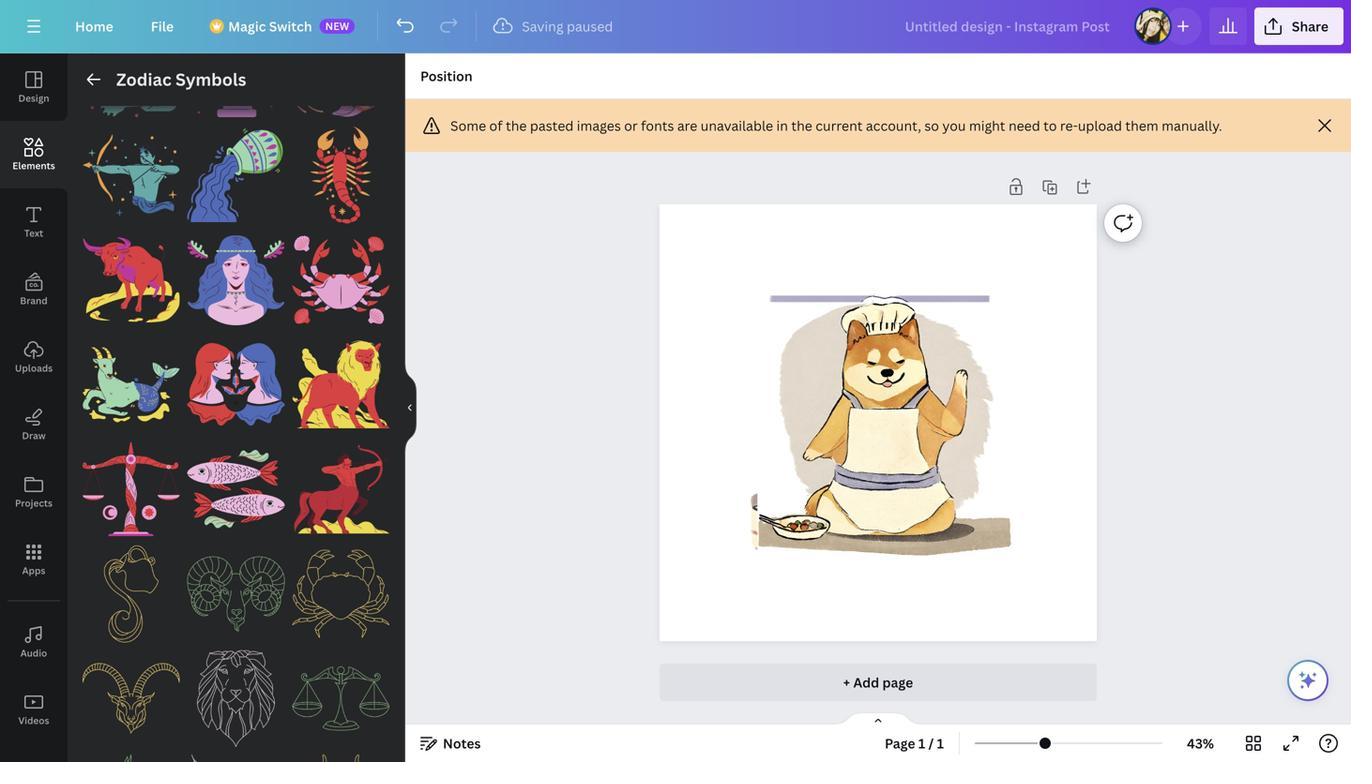 Task type: vqa. For each thing, say whether or not it's contained in the screenshot.
Search for invoice ID
no



Task type: describe. For each thing, give the bounding box(es) containing it.
you
[[942, 117, 966, 135]]

1 vertical spatial star sign pisces image
[[187, 441, 285, 538]]

zodiac symbols
[[116, 68, 246, 91]]

text button
[[0, 189, 68, 256]]

position
[[420, 67, 473, 85]]

fonts
[[641, 117, 674, 135]]

design button
[[0, 53, 68, 121]]

horoscope aquarius water jug image
[[83, 546, 180, 643]]

file
[[151, 17, 174, 35]]

apps button
[[0, 526, 68, 594]]

uploads
[[15, 362, 53, 375]]

notes button
[[413, 729, 488, 759]]

text
[[24, 227, 43, 240]]

1 horizontal spatial star sign leo image
[[292, 336, 389, 433]]

new
[[325, 19, 349, 33]]

horoscope libra scale image
[[292, 650, 389, 748]]

1 the from the left
[[506, 117, 527, 135]]

canva assistant image
[[1297, 670, 1319, 692]]

star sign cancer image
[[292, 231, 389, 329]]

them
[[1125, 117, 1158, 135]]

magic
[[228, 17, 266, 35]]

+
[[843, 674, 850, 692]]

to
[[1043, 117, 1057, 135]]

share
[[1292, 17, 1329, 35]]

hide image
[[404, 363, 417, 453]]

projects button
[[0, 459, 68, 526]]

zodiac
[[116, 68, 172, 91]]

2 1 from the left
[[937, 735, 944, 753]]

share button
[[1254, 8, 1344, 45]]

horoscope cancer crab image
[[292, 546, 389, 643]]

need
[[1009, 117, 1040, 135]]

so
[[924, 117, 939, 135]]

videos button
[[0, 676, 68, 744]]

switch
[[269, 17, 312, 35]]

1 horizontal spatial star sign pisces image
[[292, 22, 389, 119]]

1 horizontal spatial star sign libra image
[[187, 22, 285, 119]]

elements
[[12, 160, 55, 172]]

apps
[[22, 565, 45, 577]]

0 vertical spatial star sign leo image
[[83, 22, 180, 119]]

43% button
[[1170, 729, 1231, 759]]

are
[[677, 117, 697, 135]]

some
[[450, 117, 486, 135]]

draw button
[[0, 391, 68, 459]]

Design title text field
[[890, 8, 1127, 45]]

side panel tab list
[[0, 53, 68, 763]]

saving
[[522, 17, 563, 35]]

videos
[[18, 715, 49, 728]]

show pages image
[[833, 712, 923, 727]]

1 vertical spatial star sign libra image
[[83, 441, 180, 538]]

magic switch
[[228, 17, 312, 35]]

horoscope taurus bull image
[[292, 755, 389, 763]]

home link
[[60, 8, 128, 45]]

or
[[624, 117, 638, 135]]



Task type: locate. For each thing, give the bounding box(es) containing it.
of
[[489, 117, 502, 135]]

position button
[[413, 61, 480, 91]]

1 vertical spatial star sign leo image
[[292, 336, 389, 433]]

pasted
[[530, 117, 574, 135]]

+ add page
[[843, 674, 913, 692]]

in
[[776, 117, 788, 135]]

saving paused
[[522, 17, 613, 35]]

notes
[[443, 735, 481, 753]]

the right "in"
[[791, 117, 812, 135]]

page 1 / 1
[[885, 735, 944, 753]]

0 vertical spatial star sign sagittarius image
[[83, 127, 180, 224]]

saving paused status
[[484, 15, 622, 38]]

star sign libra image
[[187, 22, 285, 119], [83, 441, 180, 538]]

star sign scorpio image
[[292, 127, 389, 224]]

images
[[577, 117, 621, 135]]

star sign taurus image
[[83, 231, 180, 329]]

unavailable
[[701, 117, 773, 135]]

add
[[853, 674, 879, 692]]

1 vertical spatial star sign sagittarius image
[[292, 441, 389, 538]]

brand button
[[0, 256, 68, 324]]

some of the pasted images or fonts are unavailable in the current account, so you might need to re-upload them manually.
[[450, 117, 1222, 135]]

page
[[885, 735, 915, 753]]

draw
[[22, 430, 46, 442]]

projects
[[15, 497, 53, 510]]

current
[[816, 117, 863, 135]]

upload
[[1078, 117, 1122, 135]]

0 horizontal spatial star sign sagittarius image
[[83, 127, 180, 224]]

main menu bar
[[0, 0, 1351, 53]]

elements button
[[0, 121, 68, 189]]

star sign sagittarius image
[[83, 127, 180, 224], [292, 441, 389, 538]]

star sign capricorn image
[[83, 336, 180, 433]]

1 1 from the left
[[918, 735, 925, 753]]

brand
[[20, 295, 48, 307]]

re-
[[1060, 117, 1078, 135]]

the right "of" in the top of the page
[[506, 117, 527, 135]]

star sign pisces image
[[292, 22, 389, 119], [187, 441, 285, 538]]

horoscope capricorn ram image
[[83, 650, 180, 748]]

account,
[[866, 117, 921, 135]]

0 horizontal spatial star sign leo image
[[83, 22, 180, 119]]

horoscope aries goat image
[[187, 546, 285, 643]]

1 right /
[[937, 735, 944, 753]]

1 horizontal spatial the
[[791, 117, 812, 135]]

star sign virgo image
[[187, 231, 285, 329]]

1
[[918, 735, 925, 753], [937, 735, 944, 753]]

2 the from the left
[[791, 117, 812, 135]]

manually.
[[1162, 117, 1222, 135]]

uploads button
[[0, 324, 68, 391]]

paused
[[567, 17, 613, 35]]

star sign gemini image
[[187, 336, 285, 433]]

0 horizontal spatial star sign libra image
[[83, 441, 180, 538]]

0 horizontal spatial star sign pisces image
[[187, 441, 285, 538]]

symbols
[[176, 68, 246, 91]]

might
[[969, 117, 1005, 135]]

page
[[882, 674, 913, 692]]

/
[[928, 735, 934, 753]]

star sign aquarius image
[[187, 127, 285, 224]]

horoscope pisces fish image
[[83, 755, 180, 763]]

design
[[18, 92, 49, 105]]

1 horizontal spatial star sign sagittarius image
[[292, 441, 389, 538]]

file button
[[136, 8, 189, 45]]

audio button
[[0, 609, 68, 676]]

+ add page button
[[660, 664, 1097, 702]]

group
[[83, 22, 180, 119], [187, 22, 285, 119], [292, 22, 389, 119], [83, 115, 180, 224], [187, 115, 285, 224], [292, 115, 389, 224], [83, 220, 180, 329], [187, 220, 285, 329], [292, 220, 389, 329], [187, 325, 285, 433], [292, 325, 389, 433], [83, 336, 180, 433], [187, 430, 285, 538], [292, 430, 389, 538], [83, 441, 180, 538], [83, 534, 180, 643], [187, 534, 285, 643], [292, 534, 389, 643], [83, 639, 180, 748], [187, 639, 285, 748], [292, 639, 389, 748], [83, 755, 180, 763], [292, 755, 389, 763]]

home
[[75, 17, 113, 35]]

audio
[[20, 647, 47, 660]]

0 horizontal spatial the
[[506, 117, 527, 135]]

the
[[506, 117, 527, 135], [791, 117, 812, 135]]

0 horizontal spatial 1
[[918, 735, 925, 753]]

1 left /
[[918, 735, 925, 753]]

star sign leo image
[[83, 22, 180, 119], [292, 336, 389, 433]]

0 vertical spatial star sign pisces image
[[292, 22, 389, 119]]

1 horizontal spatial 1
[[937, 735, 944, 753]]

43%
[[1187, 735, 1214, 753]]

0 vertical spatial star sign libra image
[[187, 22, 285, 119]]



